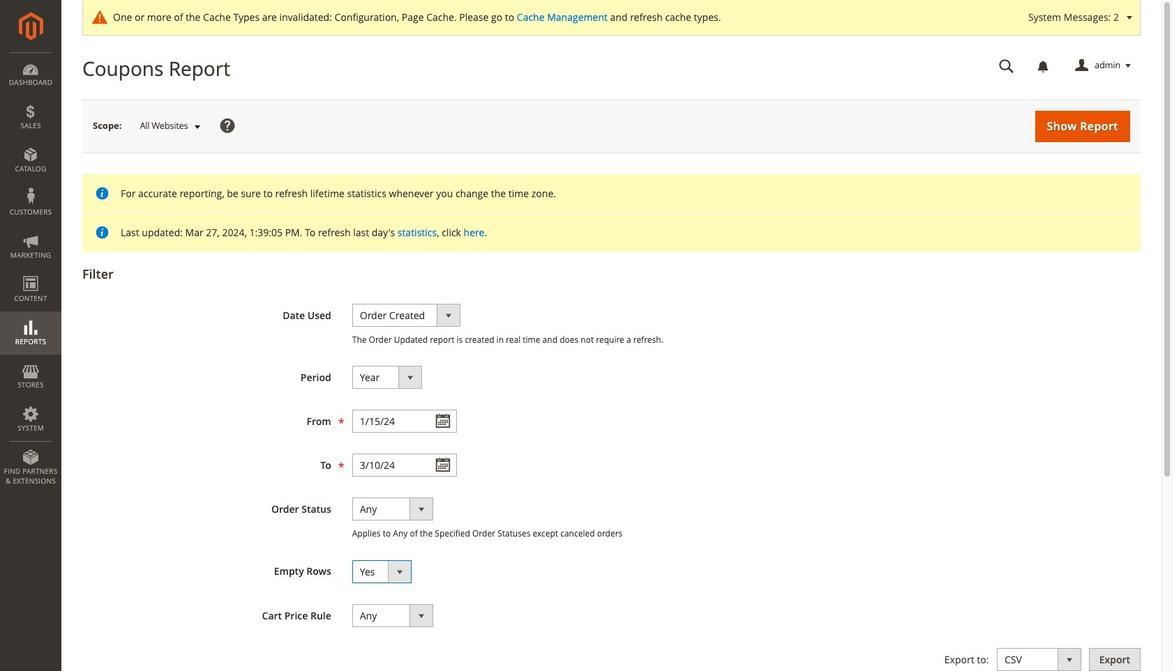 Task type: locate. For each thing, give the bounding box(es) containing it.
magento admin panel image
[[18, 12, 43, 40]]

None text field
[[989, 54, 1024, 78]]

menu bar
[[0, 52, 61, 493]]

None text field
[[352, 410, 457, 434], [352, 454, 457, 477], [352, 410, 457, 434], [352, 454, 457, 477]]



Task type: vqa. For each thing, say whether or not it's contained in the screenshot.
From text box related to 2nd To text box from right
no



